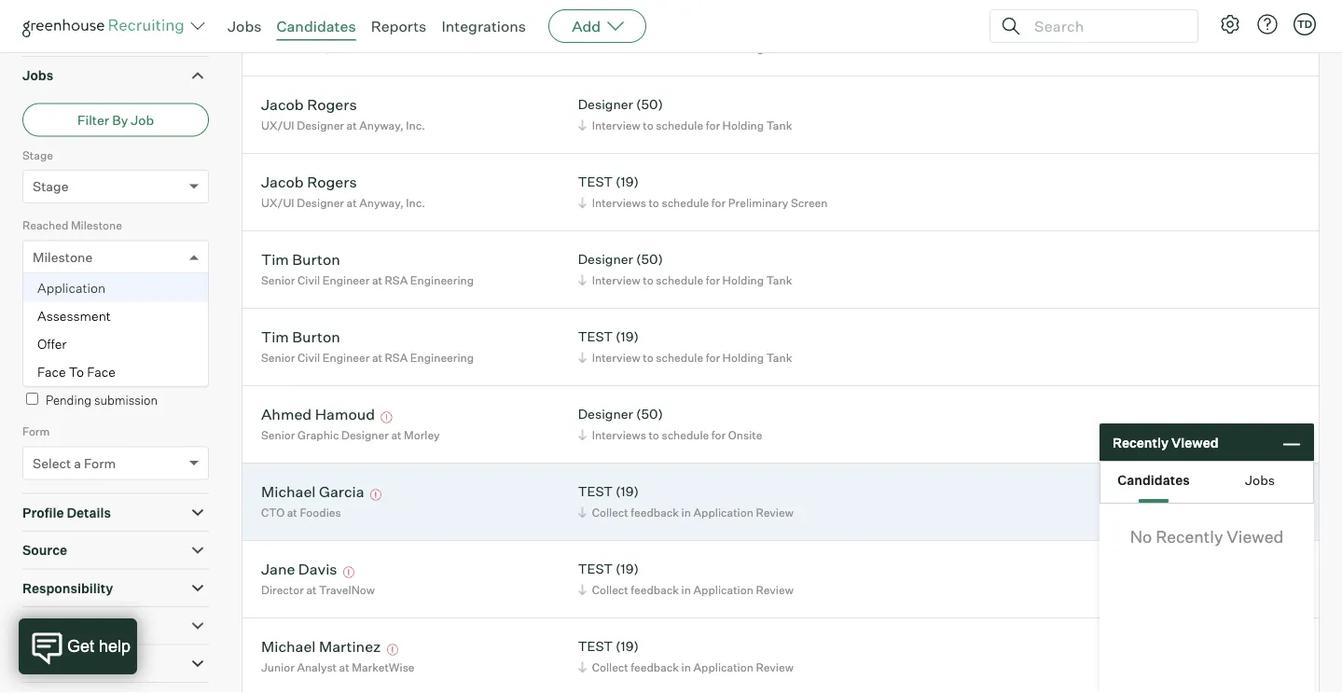 Task type: describe. For each thing, give the bounding box(es) containing it.
burton for designer
[[292, 250, 340, 268]]

test for senior civil engineer at rsa engineering
[[578, 329, 613, 345]]

1 horizontal spatial form
[[84, 455, 116, 471]]

to for 1st "interview to schedule for holding tank" link from the bottom of the page
[[643, 351, 654, 365]]

hamoud
[[315, 405, 375, 423]]

0 horizontal spatial candidates
[[277, 17, 356, 35]]

application inside application "option"
[[37, 280, 106, 296]]

0 vertical spatial recently
[[1113, 434, 1169, 450]]

schedule for 1st "interview to schedule for holding tank" link from the bottom of the page
[[656, 351, 704, 365]]

rogers for test
[[307, 172, 357, 191]]

for for 1st "interview to schedule for holding tank" link from the bottom of the page
[[706, 351, 720, 365]]

schedule right add popup button
[[656, 41, 704, 55]]

in for jane davis
[[682, 583, 691, 597]]

test
[[261, 17, 292, 36]]

send
[[1164, 505, 1196, 521]]

0 vertical spatial stage
[[22, 148, 53, 162]]

in for michael martinez
[[682, 660, 691, 674]]

tank for third "interview to schedule for holding tank" link from the bottom of the page
[[767, 118, 792, 132]]

candidates inside tab list
[[1118, 472, 1190, 488]]

cto
[[261, 505, 285, 519]]

analyst
[[297, 660, 337, 674]]

1 (50) from the top
[[636, 19, 663, 35]]

feedback for jane davis
[[631, 583, 679, 597]]

list box inside reached milestone element
[[23, 274, 208, 386]]

select a form
[[33, 455, 116, 471]]

kit
[[1265, 483, 1282, 499]]

designer inside designer (50) interviews to schedule for onsite
[[578, 406, 633, 422]]

face to face option
[[23, 358, 208, 386]]

test for ux/ui designer at anyway, inc.
[[578, 174, 613, 190]]

ahmed hamoud
[[261, 405, 375, 423]]

interview for third "interview to schedule for holding tank" link from the bottom of the page
[[592, 118, 641, 132]]

1 test (19) collect feedback in application review from the top
[[578, 483, 794, 519]]

0 vertical spatial milestone
[[71, 219, 122, 233]]

test (19) collect feedback in application review for michael martinez
[[578, 638, 794, 674]]

jacob for designer
[[261, 95, 304, 114]]

no recently viewed
[[1131, 527, 1284, 547]]

test (19) interviews to schedule for preliminary screen
[[578, 174, 828, 210]]

michael for michael garcia
[[261, 482, 316, 501]]

configure image
[[1219, 13, 1242, 35]]

(19) for junior analyst at marketwise
[[616, 638, 639, 655]]

interview inside select interview kit send email
[[1205, 483, 1262, 499]]

0 vertical spatial submitted
[[71, 289, 126, 303]]

Search text field
[[1030, 13, 1181, 40]]

collect feedback in application review link for michael garcia
[[575, 504, 799, 521]]

jane davis has been in application review for more than 5 days image
[[341, 567, 357, 578]]

collect feedback in application review link for michael martinez
[[575, 658, 799, 676]]

send email link
[[1164, 504, 1282, 522]]

select interview kit link
[[1164, 482, 1282, 500]]

tank for 1st "interview to schedule for holding tank" link from the bottom of the page
[[767, 351, 792, 365]]

1 vertical spatial post
[[59, 319, 86, 336]]

collect for jane davis
[[592, 583, 629, 597]]

2 face from the left
[[87, 364, 116, 380]]

review for jane davis
[[756, 583, 794, 597]]

add
[[572, 17, 601, 35]]

jane
[[261, 560, 295, 578]]

filter by job button
[[22, 103, 209, 137]]

1 feedback from the top
[[631, 505, 679, 519]]

3 (50) from the top
[[636, 251, 663, 267]]

for for third "interview to schedule for holding tank" link from the bottom of the page
[[706, 118, 720, 132]]

face to face
[[37, 364, 116, 380]]

inc. for test (19)
[[406, 196, 425, 210]]

senior for designer (50)
[[261, 273, 295, 287]]

3 senior from the top
[[261, 428, 295, 442]]

add button
[[549, 9, 647, 43]]

3 test from the top
[[578, 483, 613, 500]]

to be sent
[[46, 360, 103, 375]]

tim burton senior civil engineer at rsa engineering for designer
[[261, 250, 474, 287]]

test (19) interview to schedule for holding tank
[[578, 329, 792, 365]]

graphic
[[298, 428, 339, 442]]

inc. for designer (50)
[[406, 118, 425, 132]]

tim for test
[[261, 327, 289, 346]]

1 interview to schedule for holding tank link from the top
[[575, 39, 797, 57]]

test dummy link
[[261, 17, 350, 39]]

source
[[22, 542, 67, 559]]

senior graphic designer at morley
[[261, 428, 440, 442]]

to for third "interview to schedule for holding tank" link from the bottom of the page
[[643, 118, 654, 132]]

garcia
[[319, 482, 364, 501]]

ahmed hamoud link
[[261, 405, 375, 426]]

pending submission
[[46, 393, 158, 408]]

0 horizontal spatial form
[[22, 425, 50, 439]]

ahmed hamoud has been in onsite for more than 21 days image
[[378, 412, 395, 423]]

assessment option
[[23, 302, 208, 330]]

reached milestone element
[[22, 217, 209, 387]]

offer
[[37, 336, 67, 352]]

schedule for interviews to schedule for preliminary screen link
[[662, 196, 709, 210]]

(19) for senior civil engineer at rsa engineering
[[616, 329, 639, 345]]

td
[[1298, 18, 1313, 30]]

job inside button
[[131, 112, 154, 128]]

interview for third "interview to schedule for holding tank" link from the top
[[592, 273, 641, 287]]

education
[[22, 656, 87, 672]]

test dummy student at n/a
[[261, 17, 350, 55]]

ux/ui for test (19)
[[261, 196, 294, 210]]

1 holding from the top
[[723, 41, 764, 55]]

To be sent checkbox
[[26, 360, 38, 372]]

1 designer (50) interview to schedule for holding tank from the top
[[578, 19, 792, 55]]

3 (19) from the top
[[616, 483, 639, 500]]

travelnow
[[319, 583, 375, 597]]

michael for michael martinez
[[261, 637, 316, 656]]

no
[[1131, 527, 1153, 547]]

submission
[[94, 393, 158, 408]]

1 review from the top
[[756, 505, 794, 519]]

junior
[[261, 660, 295, 674]]

sent
[[79, 360, 103, 375]]

email
[[1198, 505, 1233, 521]]

for for third "interview to schedule for holding tank" link from the top
[[706, 273, 720, 287]]

3 holding from the top
[[723, 273, 764, 287]]

martinez
[[319, 637, 381, 656]]

td button
[[1290, 9, 1320, 39]]

reached
[[22, 219, 68, 233]]

ahmed
[[261, 405, 312, 423]]

civil for test (19)
[[298, 351, 320, 365]]

select interview kit send email
[[1164, 483, 1282, 521]]

responsibility
[[22, 580, 113, 596]]

(19) for director at travelnow
[[616, 561, 639, 577]]

pipeline
[[22, 618, 74, 634]]

reached milestone
[[22, 219, 122, 233]]

4 interview to schedule for holding tank link from the top
[[575, 349, 797, 366]]

interviews for test
[[592, 196, 646, 210]]

rogers for designer
[[307, 95, 357, 114]]

schedule inside designer (50) interviews to schedule for onsite
[[662, 428, 709, 442]]

davis
[[298, 560, 337, 578]]

2 interview to schedule for holding tank link from the top
[[575, 116, 797, 134]]

onsite
[[729, 428, 763, 442]]

interviews to schedule for preliminary screen link
[[575, 194, 833, 212]]

for inside designer (50) interviews to schedule for onsite
[[712, 428, 726, 442]]

candidates link
[[277, 17, 356, 35]]

select for select interview kit send email
[[1164, 483, 1202, 499]]

1 vertical spatial job
[[22, 289, 42, 303]]

designer (50) interview to schedule for holding tank for rogers
[[578, 96, 792, 132]]

ux/ui for designer (50)
[[261, 118, 294, 132]]

jobs inside tab list
[[1246, 472, 1275, 488]]

student
[[261, 41, 303, 55]]

details
[[67, 504, 111, 521]]



Task type: vqa. For each thing, say whether or not it's contained in the screenshot.
FAQ image
no



Task type: locate. For each thing, give the bounding box(es) containing it.
1 michael from the top
[[261, 482, 316, 501]]

post up assessment
[[45, 289, 68, 303]]

0 vertical spatial collect feedback in application review link
[[575, 504, 799, 521]]

candidates
[[277, 17, 356, 35], [1118, 472, 1190, 488]]

1 vertical spatial milestone
[[33, 249, 93, 265]]

2 holding from the top
[[723, 118, 764, 132]]

0 vertical spatial ux/ui
[[261, 118, 294, 132]]

1 vertical spatial stage
[[33, 178, 69, 195]]

0 vertical spatial viewed
[[1172, 434, 1219, 450]]

interview inside the test (19) interview to schedule for holding tank
[[592, 351, 641, 365]]

michael garcia
[[261, 482, 364, 501]]

1 test from the top
[[578, 174, 613, 190]]

2 engineering from the top
[[410, 351, 474, 365]]

tank inside the test (19) interview to schedule for holding tank
[[767, 351, 792, 365]]

jobs up send email link
[[1246, 472, 1275, 488]]

face
[[37, 364, 66, 380], [87, 364, 116, 380]]

0 vertical spatial in
[[682, 505, 691, 519]]

2 (50) from the top
[[636, 96, 663, 113]]

job post submitted element
[[22, 287, 209, 358]]

jane davis link
[[261, 560, 337, 581]]

michael up junior
[[261, 637, 316, 656]]

to for interviews to schedule for preliminary screen link
[[649, 196, 660, 210]]

1 vertical spatial civil
[[298, 351, 320, 365]]

pipeline tasks
[[22, 618, 114, 634]]

2 engineer from the top
[[323, 351, 370, 365]]

1 collect from the top
[[592, 505, 629, 519]]

1 rsa from the top
[[385, 273, 408, 287]]

0 vertical spatial select
[[33, 455, 71, 471]]

rsa for test (19)
[[385, 351, 408, 365]]

3 interview to schedule for holding tank link from the top
[[575, 271, 797, 289]]

collect feedback in application review link for jane davis
[[575, 581, 799, 599]]

select inside form element
[[33, 455, 71, 471]]

0 horizontal spatial jobs
[[22, 67, 53, 84]]

1 tim from the top
[[261, 250, 289, 268]]

michael martinez link
[[261, 637, 381, 658]]

1 in from the top
[[682, 505, 691, 519]]

designer (50) interview to schedule for holding tank for burton
[[578, 251, 792, 287]]

0 vertical spatial designer (50) interview to schedule for holding tank
[[578, 19, 792, 55]]

1 vertical spatial tim burton senior civil engineer at rsa engineering
[[261, 327, 474, 365]]

to left be
[[46, 360, 60, 375]]

submitted up assessment
[[71, 289, 126, 303]]

(50) inside designer (50) interviews to schedule for onsite
[[636, 406, 663, 422]]

1 vertical spatial select
[[1164, 483, 1202, 499]]

2 vertical spatial senior
[[261, 428, 295, 442]]

2 vertical spatial collect
[[592, 660, 629, 674]]

0 horizontal spatial viewed
[[1172, 434, 1219, 450]]

0 vertical spatial tim burton link
[[261, 250, 340, 271]]

1 vertical spatial jacob rogers link
[[261, 172, 357, 194]]

2 vertical spatial test (19) collect feedback in application review
[[578, 638, 794, 674]]

at
[[306, 41, 316, 55], [347, 118, 357, 132], [347, 196, 357, 210], [372, 273, 383, 287], [372, 351, 383, 365], [391, 428, 402, 442], [287, 505, 297, 519], [306, 583, 317, 597], [339, 660, 350, 674]]

michael martinez has been in application review for more than 5 days image
[[384, 644, 401, 656]]

1 vertical spatial ux/ui
[[261, 196, 294, 210]]

1 (19) from the top
[[616, 174, 639, 190]]

0 vertical spatial feedback
[[631, 505, 679, 519]]

tim
[[261, 250, 289, 268], [261, 327, 289, 346]]

1 vertical spatial feedback
[[631, 583, 679, 597]]

form down pending submission checkbox
[[22, 425, 50, 439]]

tank for third "interview to schedule for holding tank" link from the top
[[767, 273, 792, 287]]

0 horizontal spatial select
[[33, 455, 71, 471]]

1 vertical spatial collect feedback in application review link
[[575, 581, 799, 599]]

anyway, for designer
[[359, 118, 404, 132]]

test inside test (19) interviews to schedule for preliminary screen
[[578, 174, 613, 190]]

0 vertical spatial jacob
[[261, 95, 304, 114]]

engineer for designer (50)
[[323, 273, 370, 287]]

1 vertical spatial anyway,
[[359, 196, 404, 210]]

2 ux/ui from the top
[[261, 196, 294, 210]]

schedule up the test (19) interview to schedule for holding tank
[[656, 273, 704, 287]]

0 vertical spatial form
[[22, 425, 50, 439]]

cto at foodies
[[261, 505, 341, 519]]

test (19) collect feedback in application review
[[578, 483, 794, 519], [578, 561, 794, 597], [578, 638, 794, 674]]

1 horizontal spatial candidates
[[1118, 472, 1190, 488]]

test inside the test (19) interview to schedule for holding tank
[[578, 329, 613, 345]]

jobs link
[[228, 17, 262, 35]]

1 vertical spatial in
[[682, 583, 691, 597]]

post
[[45, 289, 68, 303], [59, 319, 86, 336]]

0 vertical spatial civil
[[298, 273, 320, 287]]

1 vertical spatial inc.
[[406, 196, 425, 210]]

pending
[[46, 393, 92, 408]]

jacob
[[261, 95, 304, 114], [261, 172, 304, 191]]

jacob rogers ux/ui designer at anyway, inc. for designer
[[261, 95, 425, 132]]

milestone down stage element
[[71, 219, 122, 233]]

recently down the "send"
[[1156, 527, 1224, 547]]

3 test (19) collect feedback in application review from the top
[[578, 638, 794, 674]]

2 tim burton link from the top
[[261, 327, 340, 349]]

collect for michael martinez
[[592, 660, 629, 674]]

(19) for ux/ui designer at anyway, inc.
[[616, 174, 639, 190]]

michael martinez
[[261, 637, 381, 656]]

1 horizontal spatial select
[[1164, 483, 1202, 499]]

0 vertical spatial review
[[756, 505, 794, 519]]

civil for designer (50)
[[298, 273, 320, 287]]

2 vertical spatial designer (50) interview to schedule for holding tank
[[578, 251, 792, 287]]

4 (19) from the top
[[616, 561, 639, 577]]

select up the "send"
[[1164, 483, 1202, 499]]

job
[[131, 112, 154, 128], [22, 289, 42, 303], [33, 319, 56, 336]]

1 vertical spatial rogers
[[307, 172, 357, 191]]

0 vertical spatial job post submitted
[[22, 289, 126, 303]]

review
[[756, 505, 794, 519], [756, 583, 794, 597], [756, 660, 794, 674]]

director
[[261, 583, 304, 597]]

schedule
[[656, 41, 704, 55], [656, 118, 704, 132], [662, 196, 709, 210], [656, 273, 704, 287], [656, 351, 704, 365], [662, 428, 709, 442]]

1 collect feedback in application review link from the top
[[575, 504, 799, 521]]

submitted
[[71, 289, 126, 303], [89, 319, 153, 336]]

1 ux/ui from the top
[[261, 118, 294, 132]]

2 senior from the top
[[261, 351, 295, 365]]

3 feedback from the top
[[631, 660, 679, 674]]

rsa for designer (50)
[[385, 273, 408, 287]]

2 tim from the top
[[261, 327, 289, 346]]

viewed
[[1172, 434, 1219, 450], [1227, 527, 1284, 547]]

select left a
[[33, 455, 71, 471]]

schedule inside the test (19) interview to schedule for holding tank
[[656, 351, 704, 365]]

offer option
[[23, 330, 208, 358]]

stage element
[[22, 146, 209, 217]]

1 horizontal spatial viewed
[[1227, 527, 1284, 547]]

2 tank from the top
[[767, 118, 792, 132]]

1 civil from the top
[[298, 273, 320, 287]]

application
[[22, 30, 96, 46], [37, 280, 106, 296], [694, 505, 754, 519], [694, 583, 754, 597], [694, 660, 754, 674]]

1 jacob rogers link from the top
[[261, 95, 357, 116]]

0 vertical spatial michael
[[261, 482, 316, 501]]

2 vertical spatial collect feedback in application review link
[[575, 658, 799, 676]]

(50)
[[636, 19, 663, 35], [636, 96, 663, 113], [636, 251, 663, 267], [636, 406, 663, 422]]

2 designer (50) interview to schedule for holding tank from the top
[[578, 96, 792, 132]]

list box
[[23, 274, 208, 386]]

2 jacob from the top
[[261, 172, 304, 191]]

milestone
[[71, 219, 122, 233], [33, 249, 93, 265]]

job up to be sent 'checkbox'
[[33, 319, 56, 336]]

n/a
[[318, 41, 340, 55]]

0 horizontal spatial to
[[46, 360, 60, 375]]

to inside test (19) interviews to schedule for preliminary screen
[[649, 196, 660, 210]]

2 test (19) collect feedback in application review from the top
[[578, 561, 794, 597]]

jacob rogers link for test
[[261, 172, 357, 194]]

0 vertical spatial test (19) collect feedback in application review
[[578, 483, 794, 519]]

1 horizontal spatial to
[[69, 364, 84, 380]]

0 vertical spatial rogers
[[307, 95, 357, 114]]

schedule for third "interview to schedule for holding tank" link from the bottom of the page
[[656, 118, 704, 132]]

1 vertical spatial form
[[84, 455, 116, 471]]

burton for test
[[292, 327, 340, 346]]

by
[[112, 112, 128, 128]]

interviews inside designer (50) interviews to schedule for onsite
[[592, 428, 646, 442]]

0 vertical spatial senior
[[261, 273, 295, 287]]

1 vertical spatial jacob
[[261, 172, 304, 191]]

1 senior from the top
[[261, 273, 295, 287]]

submitted down application "option"
[[89, 319, 153, 336]]

engineering for designer (50)
[[410, 273, 474, 287]]

2 anyway, from the top
[[359, 196, 404, 210]]

interviews for designer
[[592, 428, 646, 442]]

at inside test dummy student at n/a
[[306, 41, 316, 55]]

form element
[[22, 423, 209, 493]]

1 vertical spatial recently
[[1156, 527, 1224, 547]]

3 tank from the top
[[767, 273, 792, 287]]

post up to be sent
[[59, 319, 86, 336]]

0 vertical spatial engineer
[[323, 273, 370, 287]]

td button
[[1294, 13, 1317, 35]]

tab list
[[1101, 462, 1314, 503]]

director at travelnow
[[261, 583, 375, 597]]

review for michael martinez
[[756, 660, 794, 674]]

2 horizontal spatial jobs
[[1246, 472, 1275, 488]]

None field
[[23, 241, 42, 273]]

1 vertical spatial jacob rogers ux/ui designer at anyway, inc.
[[261, 172, 425, 210]]

tim burton link
[[261, 250, 340, 271], [261, 327, 340, 349]]

1 vertical spatial submitted
[[89, 319, 153, 336]]

profile details
[[22, 504, 111, 521]]

list box containing application
[[23, 274, 208, 386]]

3 review from the top
[[756, 660, 794, 674]]

none field inside reached milestone element
[[23, 241, 42, 273]]

1 vertical spatial senior
[[261, 351, 295, 365]]

2 vertical spatial in
[[682, 660, 691, 674]]

jacob rogers ux/ui designer at anyway, inc. for test
[[261, 172, 425, 210]]

rsa
[[385, 273, 408, 287], [385, 351, 408, 365]]

interviews
[[592, 196, 646, 210], [592, 428, 646, 442]]

2 jacob rogers ux/ui designer at anyway, inc. from the top
[[261, 172, 425, 210]]

form right a
[[84, 455, 116, 471]]

marketwise
[[352, 660, 415, 674]]

designer (50) interviews to schedule for onsite
[[578, 406, 763, 442]]

michael garcia has been in application review for more than 5 days image
[[368, 490, 384, 501]]

0 vertical spatial burton
[[292, 250, 340, 268]]

2 feedback from the top
[[631, 583, 679, 597]]

2 vertical spatial review
[[756, 660, 794, 674]]

interviews inside test (19) interviews to schedule for preliminary screen
[[592, 196, 646, 210]]

job up assessment
[[22, 289, 42, 303]]

4 tank from the top
[[767, 351, 792, 365]]

assessment
[[37, 308, 111, 324]]

0 vertical spatial inc.
[[406, 118, 425, 132]]

to inside the test (19) interview to schedule for holding tank
[[643, 351, 654, 365]]

1 engineering from the top
[[410, 273, 474, 287]]

application option
[[23, 274, 208, 302]]

1 interviews from the top
[[592, 196, 646, 210]]

engineer for test (19)
[[323, 351, 370, 365]]

filter
[[77, 112, 109, 128]]

1 engineer from the top
[[323, 273, 370, 287]]

for inside test (19) interviews to schedule for preliminary screen
[[712, 196, 726, 210]]

0 vertical spatial post
[[45, 289, 68, 303]]

1 vertical spatial rsa
[[385, 351, 408, 365]]

profile
[[22, 504, 64, 521]]

1 horizontal spatial face
[[87, 364, 116, 380]]

2 collect feedback in application review link from the top
[[575, 581, 799, 599]]

jacob rogers link
[[261, 95, 357, 116], [261, 172, 357, 194]]

1 vertical spatial job post submitted
[[33, 319, 153, 336]]

schedule left preliminary
[[662, 196, 709, 210]]

integrations link
[[442, 17, 526, 35]]

jacob for test
[[261, 172, 304, 191]]

interview for 1st "interview to schedule for holding tank" link from the bottom of the page
[[592, 351, 641, 365]]

anyway, for test
[[359, 196, 404, 210]]

0 vertical spatial tim
[[261, 250, 289, 268]]

1 vertical spatial interviews
[[592, 428, 646, 442]]

recently
[[1113, 434, 1169, 450], [1156, 527, 1224, 547]]

test for junior analyst at marketwise
[[578, 638, 613, 655]]

2 rsa from the top
[[385, 351, 408, 365]]

viewed down send email link
[[1227, 527, 1284, 547]]

junior analyst at marketwise
[[261, 660, 415, 674]]

type
[[98, 30, 130, 46]]

tim burton senior civil engineer at rsa engineering
[[261, 250, 474, 287], [261, 327, 474, 365]]

0 vertical spatial interviews
[[592, 196, 646, 210]]

1 vertical spatial tim
[[261, 327, 289, 346]]

1 vertical spatial test (19) collect feedback in application review
[[578, 561, 794, 597]]

jobs down application type
[[22, 67, 53, 84]]

1 vertical spatial engineer
[[323, 351, 370, 365]]

1 tim burton senior civil engineer at rsa engineering from the top
[[261, 250, 474, 287]]

to inside designer (50) interviews to schedule for onsite
[[649, 428, 660, 442]]

3 collect from the top
[[592, 660, 629, 674]]

1 jacob rogers ux/ui designer at anyway, inc. from the top
[[261, 95, 425, 132]]

preliminary
[[729, 196, 789, 210]]

tim for designer
[[261, 250, 289, 268]]

0 vertical spatial tim burton senior civil engineer at rsa engineering
[[261, 250, 474, 287]]

job right by
[[131, 112, 154, 128]]

1 horizontal spatial jobs
[[228, 17, 262, 35]]

1 vertical spatial michael
[[261, 637, 316, 656]]

foodies
[[300, 505, 341, 519]]

designer (50) interview to schedule for holding tank
[[578, 19, 792, 55], [578, 96, 792, 132], [578, 251, 792, 287]]

0 vertical spatial jacob rogers link
[[261, 95, 357, 116]]

ux/ui
[[261, 118, 294, 132], [261, 196, 294, 210]]

1 vertical spatial jobs
[[22, 67, 53, 84]]

1 vertical spatial candidates
[[1118, 472, 1190, 488]]

2 burton from the top
[[292, 327, 340, 346]]

0 horizontal spatial face
[[37, 364, 66, 380]]

dummy
[[295, 17, 350, 36]]

1 rogers from the top
[[307, 95, 357, 114]]

0 vertical spatial jobs
[[228, 17, 262, 35]]

viewed up select interview kit link
[[1172, 434, 1219, 450]]

2 tim burton senior civil engineer at rsa engineering from the top
[[261, 327, 474, 365]]

jobs
[[228, 17, 262, 35], [22, 67, 53, 84], [1246, 472, 1275, 488]]

(19) inside the test (19) interview to schedule for holding tank
[[616, 329, 639, 345]]

candidates down recently viewed
[[1118, 472, 1190, 488]]

collect
[[592, 505, 629, 519], [592, 583, 629, 597], [592, 660, 629, 674]]

1 anyway, from the top
[[359, 118, 404, 132]]

reports link
[[371, 17, 427, 35]]

tim burton senior civil engineer at rsa engineering for test
[[261, 327, 474, 365]]

feedback for michael martinez
[[631, 660, 679, 674]]

to for third "interview to schedule for holding tank" link from the top
[[643, 273, 654, 287]]

test for director at travelnow
[[578, 561, 613, 577]]

in
[[682, 505, 691, 519], [682, 583, 691, 597], [682, 660, 691, 674]]

recently viewed
[[1113, 434, 1219, 450]]

2 test from the top
[[578, 329, 613, 345]]

1 jacob from the top
[[261, 95, 304, 114]]

schedule up designer (50) interviews to schedule for onsite
[[656, 351, 704, 365]]

for
[[706, 41, 720, 55], [706, 118, 720, 132], [712, 196, 726, 210], [706, 273, 720, 287], [706, 351, 720, 365], [712, 428, 726, 442]]

screen
[[791, 196, 828, 210]]

tim burton link for test
[[261, 327, 340, 349]]

2 (19) from the top
[[616, 329, 639, 345]]

tim burton link for designer
[[261, 250, 340, 271]]

select for select a form
[[33, 455, 71, 471]]

michael garcia link
[[261, 482, 364, 504]]

4 (50) from the top
[[636, 406, 663, 422]]

civil
[[298, 273, 320, 287], [298, 351, 320, 365]]

stage
[[22, 148, 53, 162], [33, 178, 69, 195]]

interviews to schedule for onsite link
[[575, 426, 767, 444]]

1 vertical spatial engineering
[[410, 351, 474, 365]]

1 vertical spatial collect
[[592, 583, 629, 597]]

engineer
[[323, 273, 370, 287], [323, 351, 370, 365]]

tasks
[[77, 618, 114, 634]]

schedule left 'onsite'
[[662, 428, 709, 442]]

test (19) collect feedback in application review for jane davis
[[578, 561, 794, 597]]

tank
[[767, 41, 792, 55], [767, 118, 792, 132], [767, 273, 792, 287], [767, 351, 792, 365]]

face up pending submission
[[87, 364, 116, 380]]

candidates up n/a
[[277, 17, 356, 35]]

0 vertical spatial rsa
[[385, 273, 408, 287]]

1 inc. from the top
[[406, 118, 425, 132]]

2 review from the top
[[756, 583, 794, 597]]

jobs up student
[[228, 17, 262, 35]]

senior for test (19)
[[261, 351, 295, 365]]

2 vertical spatial jobs
[[1246, 472, 1275, 488]]

2 vertical spatial job
[[33, 319, 56, 336]]

morley
[[404, 428, 440, 442]]

filter by job
[[77, 112, 154, 128]]

5 test from the top
[[578, 638, 613, 655]]

2 rogers from the top
[[307, 172, 357, 191]]

1 vertical spatial review
[[756, 583, 794, 597]]

1 burton from the top
[[292, 250, 340, 268]]

0 vertical spatial job
[[131, 112, 154, 128]]

0 vertical spatial jacob rogers ux/ui designer at anyway, inc.
[[261, 95, 425, 132]]

for for interviews to schedule for preliminary screen link
[[712, 196, 726, 210]]

2 in from the top
[[682, 583, 691, 597]]

1 vertical spatial tim burton link
[[261, 327, 340, 349]]

select
[[33, 455, 71, 471], [1164, 483, 1202, 499]]

0 vertical spatial engineering
[[410, 273, 474, 287]]

reports
[[371, 17, 427, 35]]

0 vertical spatial candidates
[[277, 17, 356, 35]]

holding inside the test (19) interview to schedule for holding tank
[[723, 351, 764, 365]]

3 designer (50) interview to schedule for holding tank from the top
[[578, 251, 792, 287]]

2 civil from the top
[[298, 351, 320, 365]]

4 test from the top
[[578, 561, 613, 577]]

schedule for third "interview to schedule for holding tank" link from the top
[[656, 273, 704, 287]]

for inside the test (19) interview to schedule for holding tank
[[706, 351, 720, 365]]

collect feedback in application review link
[[575, 504, 799, 521], [575, 581, 799, 599], [575, 658, 799, 676]]

2 michael from the top
[[261, 637, 316, 656]]

2 vertical spatial feedback
[[631, 660, 679, 674]]

form
[[22, 425, 50, 439], [84, 455, 116, 471]]

0 vertical spatial collect
[[592, 505, 629, 519]]

application type
[[22, 30, 130, 46]]

1 vertical spatial designer (50) interview to schedule for holding tank
[[578, 96, 792, 132]]

greenhouse recruiting image
[[22, 15, 190, 37]]

face down offer
[[37, 364, 66, 380]]

(19)
[[616, 174, 639, 190], [616, 329, 639, 345], [616, 483, 639, 500], [616, 561, 639, 577], [616, 638, 639, 655]]

(19) inside test (19) interviews to schedule for preliminary screen
[[616, 174, 639, 190]]

2 collect from the top
[[592, 583, 629, 597]]

1 vertical spatial burton
[[292, 327, 340, 346]]

a
[[74, 455, 81, 471]]

4 holding from the top
[[723, 351, 764, 365]]

select inside select interview kit send email
[[1164, 483, 1202, 499]]

burton
[[292, 250, 340, 268], [292, 327, 340, 346]]

jacob rogers link for designer
[[261, 95, 357, 116]]

engineering
[[410, 273, 474, 287], [410, 351, 474, 365]]

milestone down reached milestone
[[33, 249, 93, 265]]

0 vertical spatial anyway,
[[359, 118, 404, 132]]

2 jacob rogers link from the top
[[261, 172, 357, 194]]

recently up the "send"
[[1113, 434, 1169, 450]]

to inside option
[[69, 364, 84, 380]]

to up pending
[[69, 364, 84, 380]]

2 inc. from the top
[[406, 196, 425, 210]]

michael inside 'link'
[[261, 637, 316, 656]]

michael up cto at foodies
[[261, 482, 316, 501]]

5 (19) from the top
[[616, 638, 639, 655]]

be
[[63, 360, 77, 375]]

1 tim burton link from the top
[[261, 250, 340, 271]]

senior
[[261, 273, 295, 287], [261, 351, 295, 365], [261, 428, 295, 442]]

schedule up test (19) interviews to schedule for preliminary screen
[[656, 118, 704, 132]]

schedule inside test (19) interviews to schedule for preliminary screen
[[662, 196, 709, 210]]

3 collect feedback in application review link from the top
[[575, 658, 799, 676]]

3 in from the top
[[682, 660, 691, 674]]

1 vertical spatial viewed
[[1227, 527, 1284, 547]]

1 face from the left
[[37, 364, 66, 380]]

engineering for test (19)
[[410, 351, 474, 365]]

integrations
[[442, 17, 526, 35]]

1 tank from the top
[[767, 41, 792, 55]]

jane davis
[[261, 560, 337, 578]]

Pending submission checkbox
[[26, 393, 38, 405]]

tab list containing candidates
[[1101, 462, 1314, 503]]

2 interviews from the top
[[592, 428, 646, 442]]



